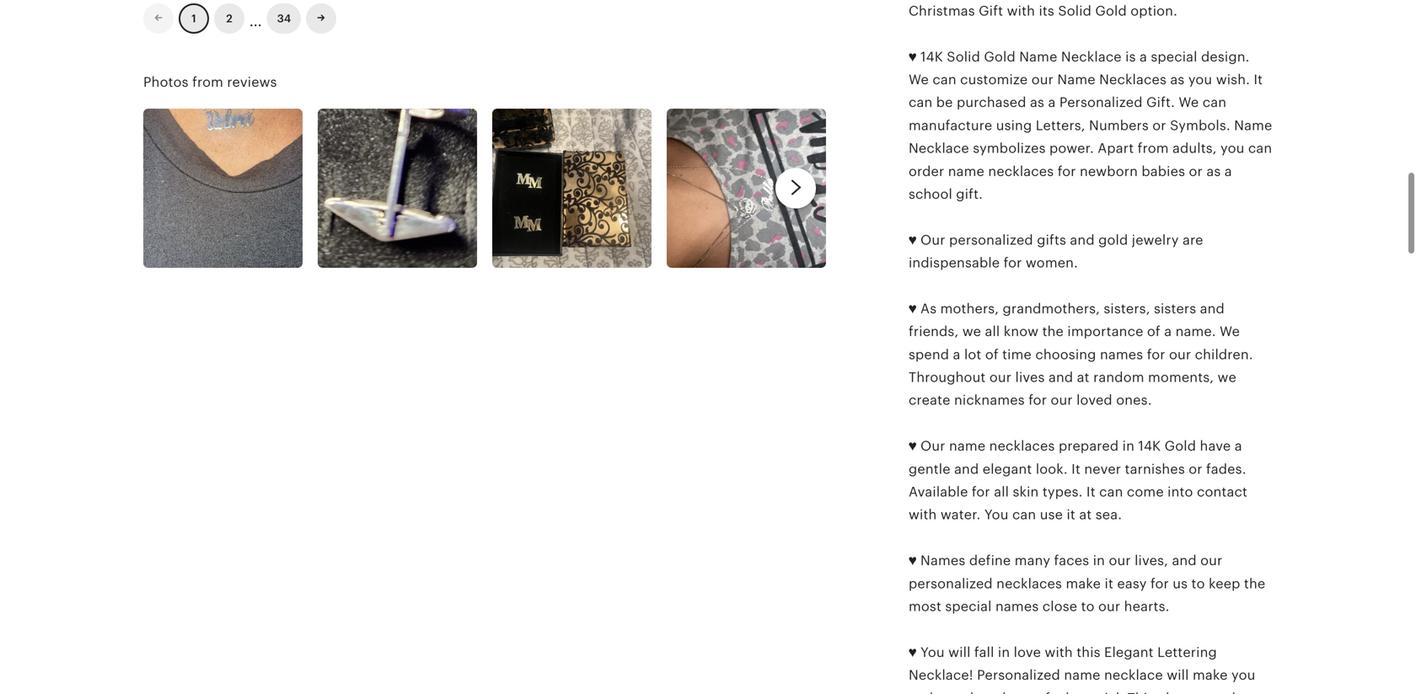 Task type: vqa. For each thing, say whether or not it's contained in the screenshot.
right make
yes



Task type: describe. For each thing, give the bounding box(es) containing it.
1 vertical spatial will
[[1167, 668, 1189, 683]]

contact
[[1197, 485, 1248, 500]]

letters,
[[1036, 118, 1085, 133]]

numbers
[[1089, 118, 1149, 133]]

and up name.
[[1200, 301, 1225, 317]]

friends,
[[909, 324, 959, 339]]

name.
[[1176, 324, 1216, 339]]

0 vertical spatial we
[[962, 324, 981, 339]]

personalized inside ♥ you will fall in love with this elegant lettering necklace! personalized name necklace will make you and your loved ones feel special. this elegant and cu
[[977, 668, 1060, 683]]

1 vertical spatial you
[[1221, 141, 1245, 156]]

2
[[226, 12, 232, 25]]

0 vertical spatial of
[[1147, 324, 1161, 339]]

necklaces inside ♥ our name necklaces prepared in 14k gold have a gentle and elegant look. it never tarnishes or fades. available for all skin types. it can come into contact with water. you can use it at sea.
[[989, 439, 1055, 454]]

1 vertical spatial we
[[1218, 370, 1237, 385]]

using
[[996, 118, 1032, 133]]

with inside ♥ our name necklaces prepared in 14k gold have a gentle and elegant look. it never tarnishes or fades. available for all skin types. it can come into contact with water. you can use it at sea.
[[909, 508, 937, 523]]

newborn
[[1080, 164, 1138, 179]]

jewelry
[[1132, 233, 1179, 248]]

is
[[1126, 49, 1136, 64]]

and inside ♥ our personalized gifts and gold jewelry are indispensable for women.
[[1070, 233, 1095, 248]]

throughout
[[909, 370, 986, 385]]

for down "lives"
[[1029, 393, 1047, 408]]

necklaces
[[1099, 72, 1167, 87]]

the inside ♥ names define many faces in our lives, and our personalized necklaces make it easy for us to keep the most special names close to our hearts.
[[1244, 576, 1266, 592]]

1 vertical spatial or
[[1189, 164, 1203, 179]]

0 horizontal spatial we
[[909, 72, 929, 87]]

gift.
[[956, 187, 983, 202]]

many
[[1015, 554, 1051, 569]]

all inside ♥ as mothers, grandmothers, sisters, sisters and friends, we all know the importance of a name. we spend a lot of time choosing names for our children. throughout our lives and at random moments, we create nicknames for our loved ones.
[[985, 324, 1000, 339]]

can up be
[[933, 72, 957, 87]]

adults,
[[1173, 141, 1217, 156]]

0 vertical spatial necklace
[[1061, 49, 1122, 64]]

mothers,
[[940, 301, 999, 317]]

have
[[1200, 439, 1231, 454]]

our for name
[[921, 439, 946, 454]]

♥ our name necklaces prepared in 14k gold have a gentle and elegant look. it never tarnishes or fades. available for all skin types. it can come into contact with water. you can use it at sea.
[[909, 439, 1248, 523]]

for inside ♥ our name necklaces prepared in 14k gold have a gentle and elegant look. it never tarnishes or fades. available for all skin types. it can come into contact with water. you can use it at sea.
[[972, 485, 990, 500]]

choosing
[[1036, 347, 1096, 362]]

all inside ♥ our name necklaces prepared in 14k gold have a gentle and elegant look. it never tarnishes or fades. available for all skin types. it can come into contact with water. you can use it at sea.
[[994, 485, 1009, 500]]

gold
[[1099, 233, 1128, 248]]

from inside ♥ 14k solid gold name necklace is a special design. we can customize our name necklaces as you wish. it can be purchased as a personalized gift. we can manufacture using letters, numbers or symbols. name necklace symbolizes power. apart from adults, you can order name necklaces for newborn babies or as a school gift.
[[1138, 141, 1169, 156]]

ones
[[1010, 691, 1042, 695]]

1
[[192, 12, 196, 25]]

into
[[1168, 485, 1193, 500]]

apart
[[1098, 141, 1134, 156]]

for inside ♥ 14k solid gold name necklace is a special design. we can customize our name necklaces as you wish. it can be purchased as a personalized gift. we can manufacture using letters, numbers or symbols. name necklace symbolizes power. apart from adults, you can order name necklaces for newborn babies or as a school gift.
[[1058, 164, 1076, 179]]

lives,
[[1135, 554, 1168, 569]]

names
[[921, 554, 966, 569]]

moments,
[[1148, 370, 1214, 385]]

our up nicknames at the right bottom of page
[[990, 370, 1012, 385]]

or inside ♥ our name necklaces prepared in 14k gold have a gentle and elegant look. it never tarnishes or fades. available for all skin types. it can come into contact with water. you can use it at sea.
[[1189, 462, 1203, 477]]

be
[[936, 95, 953, 110]]

gifts
[[1037, 233, 1066, 248]]

can up sea.
[[1099, 485, 1123, 500]]

♥ for ♥ as mothers, grandmothers, sisters, sisters and friends, we all know the importance of a name. we spend a lot of time choosing names for our children. throughout our lives and at random moments, we create nicknames for our loved ones.
[[909, 301, 917, 317]]

at inside ♥ as mothers, grandmothers, sisters, sisters and friends, we all know the importance of a name. we spend a lot of time choosing names for our children. throughout our lives and at random moments, we create nicknames for our loved ones.
[[1077, 370, 1090, 385]]

you inside ♥ you will fall in love with this elegant lettering necklace! personalized name necklace will make you and your loved ones feel special. this elegant and cu
[[921, 645, 945, 660]]

it inside ♥ names define many faces in our lives, and our personalized necklaces make it easy for us to keep the most special names close to our hearts.
[[1105, 576, 1114, 592]]

power.
[[1050, 141, 1094, 156]]

manufacture
[[909, 118, 993, 133]]

and down lettering at right
[[1211, 691, 1236, 695]]

1 vertical spatial necklace
[[909, 141, 969, 156]]

importance
[[1068, 324, 1144, 339]]

gold inside ♥ our name necklaces prepared in 14k gold have a gentle and elegant look. it never tarnishes or fades. available for all skin types. it can come into contact with water. you can use it at sea.
[[1165, 439, 1196, 454]]

babies
[[1142, 164, 1185, 179]]

34
[[277, 12, 291, 25]]

personalized inside ♥ our personalized gifts and gold jewelry are indispensable for women.
[[949, 233, 1033, 248]]

♥ names define many faces in our lives, and our personalized necklaces make it easy for us to keep the most special names close to our hearts.
[[909, 554, 1266, 615]]

sea.
[[1096, 508, 1122, 523]]

sisters,
[[1104, 301, 1150, 317]]

…
[[250, 6, 262, 31]]

the inside ♥ as mothers, grandmothers, sisters, sisters and friends, we all know the importance of a name. we spend a lot of time choosing names for our children. throughout our lives and at random moments, we create nicknames for our loved ones.
[[1042, 324, 1064, 339]]

love
[[1014, 645, 1041, 660]]

name inside ♥ you will fall in love with this elegant lettering necklace! personalized name necklace will make you and your loved ones feel special. this elegant and cu
[[1064, 668, 1101, 683]]

you inside ♥ our name necklaces prepared in 14k gold have a gentle and elegant look. it never tarnishes or fades. available for all skin types. it can come into contact with water. you can use it at sea.
[[985, 508, 1009, 523]]

nicknames
[[954, 393, 1025, 408]]

can right adults,
[[1248, 141, 1272, 156]]

0 horizontal spatial of
[[985, 347, 999, 362]]

♥ 14k solid gold name necklace is a special design. we can customize our name necklaces as you wish. it can be purchased as a personalized gift. we can manufacture using letters, numbers or symbols. name necklace symbolizes power. apart from adults, you can order name necklaces for newborn babies or as a school gift.
[[909, 49, 1272, 202]]

names inside ♥ as mothers, grandmothers, sisters, sisters and friends, we all know the importance of a name. we spend a lot of time choosing names for our children. throughout our lives and at random moments, we create nicknames for our loved ones.
[[1100, 347, 1143, 362]]

in inside ♥ you will fall in love with this elegant lettering necklace! personalized name necklace will make you and your loved ones feel special. this elegant and cu
[[998, 645, 1010, 660]]

and down choosing
[[1049, 370, 1073, 385]]

know
[[1004, 324, 1039, 339]]

a left lot
[[953, 347, 961, 362]]

0 horizontal spatial will
[[949, 645, 971, 660]]

a down sisters
[[1164, 324, 1172, 339]]

special.
[[1073, 691, 1124, 695]]

types.
[[1043, 485, 1083, 500]]

hearts.
[[1124, 599, 1170, 615]]

34 link
[[267, 3, 301, 34]]

0 vertical spatial to
[[1192, 576, 1205, 592]]

solid
[[947, 49, 980, 64]]

a up letters,
[[1048, 95, 1056, 110]]

necklace!
[[909, 668, 973, 683]]

feel
[[1045, 691, 1070, 695]]

sisters
[[1154, 301, 1196, 317]]

school
[[909, 187, 953, 202]]

available
[[909, 485, 968, 500]]

with inside ♥ you will fall in love with this elegant lettering necklace! personalized name necklace will make you and your loved ones feel special. this elegant and cu
[[1045, 645, 1073, 660]]

tarnishes
[[1125, 462, 1185, 477]]

are
[[1183, 233, 1203, 248]]

wish.
[[1216, 72, 1250, 87]]

as
[[921, 301, 937, 317]]

0 vertical spatial or
[[1153, 118, 1166, 133]]

water.
[[941, 508, 981, 523]]

design.
[[1201, 49, 1250, 64]]

reviews
[[227, 75, 277, 90]]

0 vertical spatial name
[[1019, 49, 1058, 64]]

2 vertical spatial it
[[1087, 485, 1096, 500]]

children.
[[1195, 347, 1253, 362]]

♥ you will fall in love with this elegant lettering necklace! personalized name necklace will make you and your loved ones feel special. this elegant and cu
[[909, 645, 1269, 695]]

symbols.
[[1170, 118, 1231, 133]]

gift.
[[1147, 95, 1175, 110]]

keep
[[1209, 576, 1241, 592]]

14k inside ♥ our name necklaces prepared in 14k gold have a gentle and elegant look. it never tarnishes or fades. available for all skin types. it can come into contact with water. you can use it at sea.
[[1138, 439, 1161, 454]]

random
[[1093, 370, 1144, 385]]

indispensable
[[909, 255, 1000, 271]]

easy
[[1117, 576, 1147, 592]]

names inside ♥ names define many faces in our lives, and our personalized necklaces make it easy for us to keep the most special names close to our hearts.
[[996, 599, 1039, 615]]

14k inside ♥ 14k solid gold name necklace is a special design. we can customize our name necklaces as you wish. it can be purchased as a personalized gift. we can manufacture using letters, numbers or symbols. name necklace symbolizes power. apart from adults, you can order name necklaces for newborn babies or as a school gift.
[[921, 49, 943, 64]]

0 horizontal spatial from
[[192, 75, 223, 90]]

faces
[[1054, 554, 1089, 569]]

make inside ♥ names define many faces in our lives, and our personalized necklaces make it easy for us to keep the most special names close to our hearts.
[[1066, 576, 1101, 592]]

skin
[[1013, 485, 1039, 500]]

in for faces
[[1093, 554, 1105, 569]]

2 vertical spatial name
[[1234, 118, 1272, 133]]

prepared
[[1059, 439, 1119, 454]]

and inside ♥ names define many faces in our lives, and our personalized necklaces make it easy for us to keep the most special names close to our hearts.
[[1172, 554, 1197, 569]]

grandmothers,
[[1003, 301, 1100, 317]]

♥ as mothers, grandmothers, sisters, sisters and friends, we all know the importance of a name. we spend a lot of time choosing names for our children. throughout our lives and at random moments, we create nicknames for our loved ones.
[[909, 301, 1253, 408]]

loved inside ♥ as mothers, grandmothers, sisters, sisters and friends, we all know the importance of a name. we spend a lot of time choosing names for our children. throughout our lives and at random moments, we create nicknames for our loved ones.
[[1077, 393, 1113, 408]]

fall
[[974, 645, 994, 660]]

spend
[[909, 347, 949, 362]]

can left be
[[909, 95, 933, 110]]

name inside ♥ our name necklaces prepared in 14k gold have a gentle and elegant look. it never tarnishes or fades. available for all skin types. it can come into contact with water. you can use it at sea.
[[949, 439, 986, 454]]

this
[[1128, 691, 1154, 695]]

our up the keep
[[1201, 554, 1223, 569]]



Task type: locate. For each thing, give the bounding box(es) containing it.
for
[[1058, 164, 1076, 179], [1004, 255, 1022, 271], [1147, 347, 1166, 362], [1029, 393, 1047, 408], [972, 485, 990, 500], [1151, 576, 1169, 592]]

symbolizes
[[973, 141, 1046, 156]]

♥ up necklace!
[[909, 645, 917, 660]]

1 horizontal spatial it
[[1105, 576, 1114, 592]]

of down sisters
[[1147, 324, 1161, 339]]

for inside ♥ names define many faces in our lives, and our personalized necklaces make it easy for us to keep the most special names close to our hearts.
[[1151, 576, 1169, 592]]

all left know
[[985, 324, 1000, 339]]

or down adults,
[[1189, 164, 1203, 179]]

0 vertical spatial it
[[1067, 508, 1076, 523]]

all
[[985, 324, 1000, 339], [994, 485, 1009, 500]]

special right most
[[945, 599, 992, 615]]

you up necklace!
[[921, 645, 945, 660]]

1 vertical spatial it
[[1072, 462, 1081, 477]]

name
[[948, 164, 985, 179], [949, 439, 986, 454], [1064, 668, 1101, 683]]

1 horizontal spatial make
[[1193, 668, 1228, 683]]

0 vertical spatial will
[[949, 645, 971, 660]]

personalized down names
[[909, 576, 993, 592]]

♥ for ♥ names define many faces in our lives, and our personalized necklaces make it easy for us to keep the most special names close to our hearts.
[[909, 554, 917, 569]]

gold up 'tarnishes'
[[1165, 439, 1196, 454]]

and up the available
[[954, 462, 979, 477]]

from
[[192, 75, 223, 90], [1138, 141, 1169, 156]]

0 vertical spatial names
[[1100, 347, 1143, 362]]

come
[[1127, 485, 1164, 500]]

in up 'tarnishes'
[[1123, 439, 1135, 454]]

1 link
[[179, 3, 209, 34]]

necklaces
[[988, 164, 1054, 179], [989, 439, 1055, 454], [997, 576, 1062, 592]]

1 vertical spatial necklaces
[[989, 439, 1055, 454]]

gold inside ♥ 14k solid gold name necklace is a special design. we can customize our name necklaces as you wish. it can be purchased as a personalized gift. we can manufacture using letters, numbers or symbols. name necklace symbolizes power. apart from adults, you can order name necklaces for newborn babies or as a school gift.
[[984, 49, 1016, 64]]

at inside ♥ our name necklaces prepared in 14k gold have a gentle and elegant look. it never tarnishes or fades. available for all skin types. it can come into contact with water. you can use it at sea.
[[1079, 508, 1092, 523]]

0 horizontal spatial make
[[1066, 576, 1101, 592]]

♥
[[909, 49, 917, 64], [909, 233, 917, 248], [909, 301, 917, 317], [909, 439, 917, 454], [909, 554, 917, 569], [909, 645, 917, 660]]

lives
[[1015, 370, 1045, 385]]

at down choosing
[[1077, 370, 1090, 385]]

necklaces inside ♥ names define many faces in our lives, and our personalized necklaces make it easy for us to keep the most special names close to our hearts.
[[997, 576, 1062, 592]]

♥ for ♥ our name necklaces prepared in 14k gold have a gentle and elegant look. it never tarnishes or fades. available for all skin types. it can come into contact with water. you can use it at sea.
[[909, 439, 917, 454]]

1 vertical spatial to
[[1081, 599, 1095, 615]]

in inside ♥ names define many faces in our lives, and our personalized necklaces make it easy for us to keep the most special names close to our hearts.
[[1093, 554, 1105, 569]]

at
[[1077, 370, 1090, 385], [1079, 508, 1092, 523]]

name up letters,
[[1057, 72, 1096, 87]]

we up "manufacture"
[[909, 72, 929, 87]]

your
[[937, 691, 967, 695]]

1 our from the top
[[921, 233, 946, 248]]

♥ up gentle
[[909, 439, 917, 454]]

special inside ♥ names define many faces in our lives, and our personalized necklaces make it easy for us to keep the most special names close to our hearts.
[[945, 599, 992, 615]]

1 vertical spatial the
[[1244, 576, 1266, 592]]

define
[[969, 554, 1011, 569]]

0 horizontal spatial names
[[996, 599, 1039, 615]]

♥ inside ♥ names define many faces in our lives, and our personalized necklaces make it easy for us to keep the most special names close to our hearts.
[[909, 554, 917, 569]]

gold up customize
[[984, 49, 1016, 64]]

make down lettering at right
[[1193, 668, 1228, 683]]

0 horizontal spatial gold
[[984, 49, 1016, 64]]

lettering
[[1158, 645, 1217, 660]]

elegant inside ♥ you will fall in love with this elegant lettering necklace! personalized name necklace will make you and your loved ones feel special. this elegant and cu
[[1158, 691, 1208, 695]]

1 horizontal spatial loved
[[1077, 393, 1113, 408]]

fades.
[[1206, 462, 1246, 477]]

0 vertical spatial personalized
[[1060, 95, 1143, 110]]

to right close
[[1081, 599, 1095, 615]]

♥ left names
[[909, 554, 917, 569]]

a
[[1140, 49, 1147, 64], [1048, 95, 1056, 110], [1225, 164, 1232, 179], [1164, 324, 1172, 339], [953, 347, 961, 362], [1235, 439, 1242, 454]]

special
[[1151, 49, 1198, 64], [945, 599, 992, 615]]

time
[[1002, 347, 1032, 362]]

0 vertical spatial loved
[[1077, 393, 1113, 408]]

0 vertical spatial our
[[921, 233, 946, 248]]

never
[[1084, 462, 1121, 477]]

2 ♥ from the top
[[909, 233, 917, 248]]

0 vertical spatial as
[[1170, 72, 1185, 87]]

0 vertical spatial we
[[909, 72, 929, 87]]

most
[[909, 599, 942, 615]]

it inside ♥ 14k solid gold name necklace is a special design. we can customize our name necklaces as you wish. it can be purchased as a personalized gift. we can manufacture using letters, numbers or symbols. name necklace symbolizes power. apart from adults, you can order name necklaces for newborn babies or as a school gift.
[[1254, 72, 1263, 87]]

special right is
[[1151, 49, 1198, 64]]

as up using
[[1030, 95, 1045, 110]]

2 horizontal spatial we
[[1220, 324, 1240, 339]]

necklaces down symbolizes
[[988, 164, 1054, 179]]

our inside ♥ our personalized gifts and gold jewelry are indispensable for women.
[[921, 233, 946, 248]]

necklaces down many
[[997, 576, 1062, 592]]

it right 'use'
[[1067, 508, 1076, 523]]

our
[[1032, 72, 1054, 87], [1169, 347, 1191, 362], [990, 370, 1012, 385], [1051, 393, 1073, 408], [1109, 554, 1131, 569], [1201, 554, 1223, 569], [1098, 599, 1121, 615]]

14k left the solid at right top
[[921, 49, 943, 64]]

can up symbols.
[[1203, 95, 1227, 110]]

for inside ♥ our personalized gifts and gold jewelry are indispensable for women.
[[1004, 255, 1022, 271]]

2 vertical spatial name
[[1064, 668, 1101, 683]]

we inside ♥ as mothers, grandmothers, sisters, sisters and friends, we all know the importance of a name. we spend a lot of time choosing names for our children. throughout our lives and at random moments, we create nicknames for our loved ones.
[[1220, 324, 1240, 339]]

1 horizontal spatial from
[[1138, 141, 1169, 156]]

♥ up the "indispensable"
[[909, 233, 917, 248]]

1 horizontal spatial 14k
[[1138, 439, 1161, 454]]

the right the keep
[[1244, 576, 1266, 592]]

a right have
[[1235, 439, 1242, 454]]

2 horizontal spatial in
[[1123, 439, 1135, 454]]

0 vertical spatial 14k
[[921, 49, 943, 64]]

for left women.
[[1004, 255, 1022, 271]]

our inside ♥ our name necklaces prepared in 14k gold have a gentle and elegant look. it never tarnishes or fades. available for all skin types. it can come into contact with water. you can use it at sea.
[[921, 439, 946, 454]]

1 horizontal spatial special
[[1151, 49, 1198, 64]]

1 horizontal spatial the
[[1244, 576, 1266, 592]]

0 vertical spatial personalized
[[949, 233, 1033, 248]]

women.
[[1026, 255, 1078, 271]]

it right the look.
[[1072, 462, 1081, 477]]

1 vertical spatial gold
[[1165, 439, 1196, 454]]

1 horizontal spatial we
[[1218, 370, 1237, 385]]

elegant
[[1104, 645, 1154, 660]]

1 vertical spatial at
[[1079, 508, 1092, 523]]

it left easy
[[1105, 576, 1114, 592]]

as down adults,
[[1207, 164, 1221, 179]]

make
[[1066, 576, 1101, 592], [1193, 668, 1228, 683]]

♥ inside ♥ our personalized gifts and gold jewelry are indispensable for women.
[[909, 233, 917, 248]]

make down faces
[[1066, 576, 1101, 592]]

1 horizontal spatial we
[[1179, 95, 1199, 110]]

we up lot
[[962, 324, 981, 339]]

the
[[1042, 324, 1064, 339], [1244, 576, 1266, 592]]

♥ for ♥ you will fall in love with this elegant lettering necklace! personalized name necklace will make you and your loved ones feel special. this elegant and cu
[[909, 645, 917, 660]]

1 vertical spatial name
[[1057, 72, 1096, 87]]

and
[[1070, 233, 1095, 248], [1200, 301, 1225, 317], [1049, 370, 1073, 385], [954, 462, 979, 477], [1172, 554, 1197, 569], [909, 691, 933, 695], [1211, 691, 1236, 695]]

0 vertical spatial you
[[985, 508, 1009, 523]]

0 vertical spatial you
[[1189, 72, 1213, 87]]

0 vertical spatial the
[[1042, 324, 1064, 339]]

our down easy
[[1098, 599, 1121, 615]]

loved inside ♥ you will fall in love with this elegant lettering necklace! personalized name necklace will make you and your loved ones feel special. this elegant and cu
[[970, 691, 1006, 695]]

necklace left is
[[1061, 49, 1122, 64]]

all left skin
[[994, 485, 1009, 500]]

close
[[1043, 599, 1078, 615]]

2 vertical spatial as
[[1207, 164, 1221, 179]]

name up the "gift."
[[948, 164, 985, 179]]

can
[[933, 72, 957, 87], [909, 95, 933, 110], [1203, 95, 1227, 110], [1248, 141, 1272, 156], [1099, 485, 1123, 500], [1012, 508, 1036, 523]]

our up moments,
[[1169, 347, 1191, 362]]

necklace
[[1104, 668, 1163, 683]]

of right lot
[[985, 347, 999, 362]]

1 vertical spatial of
[[985, 347, 999, 362]]

it inside ♥ our name necklaces prepared in 14k gold have a gentle and elegant look. it never tarnishes or fades. available for all skin types. it can come into contact with water. you can use it at sea.
[[1067, 508, 1076, 523]]

we
[[909, 72, 929, 87], [1179, 95, 1199, 110], [1220, 324, 1240, 339]]

our up gentle
[[921, 439, 946, 454]]

2 vertical spatial in
[[998, 645, 1010, 660]]

at left sea.
[[1079, 508, 1092, 523]]

use
[[1040, 508, 1063, 523]]

name up gentle
[[949, 439, 986, 454]]

1 horizontal spatial as
[[1170, 72, 1185, 87]]

♥ left the "as"
[[909, 301, 917, 317]]

♥ left the solid at right top
[[909, 49, 917, 64]]

necklaces inside ♥ 14k solid gold name necklace is a special design. we can customize our name necklaces as you wish. it can be purchased as a personalized gift. we can manufacture using letters, numbers or symbols. name necklace symbolizes power. apart from adults, you can order name necklaces for newborn babies or as a school gift.
[[988, 164, 1054, 179]]

1 vertical spatial all
[[994, 485, 1009, 500]]

1 vertical spatial it
[[1105, 576, 1114, 592]]

6 ♥ from the top
[[909, 645, 917, 660]]

and up us
[[1172, 554, 1197, 569]]

the down grandmothers,
[[1042, 324, 1064, 339]]

personalized up the "indispensable"
[[949, 233, 1033, 248]]

personalized up ones
[[977, 668, 1060, 683]]

♥ our personalized gifts and gold jewelry are indispensable for women.
[[909, 233, 1203, 271]]

1 vertical spatial we
[[1179, 95, 1199, 110]]

as
[[1170, 72, 1185, 87], [1030, 95, 1045, 110], [1207, 164, 1221, 179]]

0 horizontal spatial to
[[1081, 599, 1095, 615]]

look.
[[1036, 462, 1068, 477]]

1 vertical spatial as
[[1030, 95, 1045, 110]]

customize
[[960, 72, 1028, 87]]

with down the available
[[909, 508, 937, 523]]

personalized
[[949, 233, 1033, 248], [909, 576, 993, 592]]

in for prepared
[[1123, 439, 1135, 454]]

from right photos
[[192, 75, 223, 90]]

or
[[1153, 118, 1166, 133], [1189, 164, 1203, 179], [1189, 462, 1203, 477]]

0 vertical spatial all
[[985, 324, 1000, 339]]

0 horizontal spatial in
[[998, 645, 1010, 660]]

gold
[[984, 49, 1016, 64], [1165, 439, 1196, 454]]

as up gift.
[[1170, 72, 1185, 87]]

0 vertical spatial name
[[948, 164, 985, 179]]

elegant up skin
[[983, 462, 1032, 477]]

1 vertical spatial with
[[1045, 645, 1073, 660]]

we up children.
[[1220, 324, 1240, 339]]

0 vertical spatial elegant
[[983, 462, 1032, 477]]

our inside ♥ 14k solid gold name necklace is a special design. we can customize our name necklaces as you wish. it can be purchased as a personalized gift. we can manufacture using letters, numbers or symbols. name necklace symbolizes power. apart from adults, you can order name necklaces for newborn babies or as a school gift.
[[1032, 72, 1054, 87]]

names up random
[[1100, 347, 1143, 362]]

photos
[[143, 75, 189, 90]]

1 vertical spatial personalized
[[977, 668, 1060, 683]]

to right us
[[1192, 576, 1205, 592]]

14k up 'tarnishes'
[[1138, 439, 1161, 454]]

our for personalized
[[921, 233, 946, 248]]

1 vertical spatial 14k
[[1138, 439, 1161, 454]]

name up special.
[[1064, 668, 1101, 683]]

1 horizontal spatial to
[[1192, 576, 1205, 592]]

1 vertical spatial special
[[945, 599, 992, 615]]

elegant inside ♥ our name necklaces prepared in 14k gold have a gentle and elegant look. it never tarnishes or fades. available for all skin types. it can come into contact with water. you can use it at sea.
[[983, 462, 1032, 477]]

gentle
[[909, 462, 951, 477]]

names left close
[[996, 599, 1039, 615]]

can down skin
[[1012, 508, 1036, 523]]

you
[[1189, 72, 1213, 87], [1221, 141, 1245, 156], [1232, 668, 1256, 683]]

or up the into
[[1189, 462, 1203, 477]]

it right wish.
[[1254, 72, 1263, 87]]

1 vertical spatial our
[[921, 439, 946, 454]]

this
[[1077, 645, 1101, 660]]

2 horizontal spatial it
[[1254, 72, 1263, 87]]

0 horizontal spatial as
[[1030, 95, 1045, 110]]

name down wish.
[[1234, 118, 1272, 133]]

1 vertical spatial in
[[1093, 554, 1105, 569]]

you
[[985, 508, 1009, 523], [921, 645, 945, 660]]

personalized inside ♥ 14k solid gold name necklace is a special design. we can customize our name necklaces as you wish. it can be purchased as a personalized gift. we can manufacture using letters, numbers or symbols. name necklace symbolizes power. apart from adults, you can order name necklaces for newborn babies or as a school gift.
[[1060, 95, 1143, 110]]

create
[[909, 393, 951, 408]]

1 vertical spatial loved
[[970, 691, 1006, 695]]

for left us
[[1151, 576, 1169, 592]]

2 vertical spatial we
[[1220, 324, 1240, 339]]

♥ for ♥ 14k solid gold name necklace is a special design. we can customize our name necklaces as you wish. it can be purchased as a personalized gift. we can manufacture using letters, numbers or symbols. name necklace symbolizes power. apart from adults, you can order name necklaces for newborn babies or as a school gift.
[[909, 49, 917, 64]]

our
[[921, 233, 946, 248], [921, 439, 946, 454]]

personalized up numbers
[[1060, 95, 1143, 110]]

0 horizontal spatial you
[[921, 645, 945, 660]]

our up easy
[[1109, 554, 1131, 569]]

3 ♥ from the top
[[909, 301, 917, 317]]

0 vertical spatial from
[[192, 75, 223, 90]]

ones.
[[1116, 393, 1152, 408]]

special inside ♥ 14k solid gold name necklace is a special design. we can customize our name necklaces as you wish. it can be purchased as a personalized gift. we can manufacture using letters, numbers or symbols. name necklace symbolizes power. apart from adults, you can order name necklaces for newborn babies or as a school gift.
[[1151, 49, 1198, 64]]

1 horizontal spatial you
[[985, 508, 1009, 523]]

necklaces up the look.
[[989, 439, 1055, 454]]

♥ for ♥ our personalized gifts and gold jewelry are indispensable for women.
[[909, 233, 917, 248]]

0 horizontal spatial it
[[1072, 462, 1081, 477]]

0 vertical spatial special
[[1151, 49, 1198, 64]]

1 horizontal spatial in
[[1093, 554, 1105, 569]]

1 horizontal spatial with
[[1045, 645, 1073, 660]]

0 vertical spatial it
[[1254, 72, 1263, 87]]

for up moments,
[[1147, 347, 1166, 362]]

1 horizontal spatial names
[[1100, 347, 1143, 362]]

1 vertical spatial elegant
[[1158, 691, 1208, 695]]

we up symbols.
[[1179, 95, 1199, 110]]

♥ inside ♥ as mothers, grandmothers, sisters, sisters and friends, we all know the importance of a name. we spend a lot of time choosing names for our children. throughout our lives and at random moments, we create nicknames for our loved ones.
[[909, 301, 917, 317]]

0 horizontal spatial special
[[945, 599, 992, 615]]

personalized
[[1060, 95, 1143, 110], [977, 668, 1060, 683]]

1 ♥ from the top
[[909, 49, 917, 64]]

♥ inside ♥ 14k solid gold name necklace is a special design. we can customize our name necklaces as you wish. it can be purchased as a personalized gift. we can manufacture using letters, numbers or symbols. name necklace symbolizes power. apart from adults, you can order name necklaces for newborn babies or as a school gift.
[[909, 49, 917, 64]]

it
[[1067, 508, 1076, 523], [1105, 576, 1114, 592]]

0 horizontal spatial with
[[909, 508, 937, 523]]

1 vertical spatial you
[[921, 645, 945, 660]]

us
[[1173, 576, 1188, 592]]

with
[[909, 508, 937, 523], [1045, 645, 1073, 660]]

0 horizontal spatial elegant
[[983, 462, 1032, 477]]

order
[[909, 164, 944, 179]]

0 horizontal spatial the
[[1042, 324, 1064, 339]]

and right gifts
[[1070, 233, 1095, 248]]

a inside ♥ our name necklaces prepared in 14k gold have a gentle and elegant look. it never tarnishes or fades. available for all skin types. it can come into contact with water. you can use it at sea.
[[1235, 439, 1242, 454]]

loved right your
[[970, 691, 1006, 695]]

our right customize
[[1032, 72, 1054, 87]]

♥ inside ♥ you will fall in love with this elegant lettering necklace! personalized name necklace will make you and your loved ones feel special. this elegant and cu
[[909, 645, 917, 660]]

in right faces
[[1093, 554, 1105, 569]]

a down symbols.
[[1225, 164, 1232, 179]]

♥ inside ♥ our name necklaces prepared in 14k gold have a gentle and elegant look. it never tarnishes or fades. available for all skin types. it can come into contact with water. you can use it at sea.
[[909, 439, 917, 454]]

1 vertical spatial personalized
[[909, 576, 993, 592]]

elegant down lettering at right
[[1158, 691, 1208, 695]]

0 vertical spatial make
[[1066, 576, 1101, 592]]

personalized inside ♥ names define many faces in our lives, and our personalized necklaces make it easy for us to keep the most special names close to our hearts.
[[909, 576, 993, 592]]

it down never
[[1087, 485, 1096, 500]]

2 vertical spatial necklaces
[[997, 576, 1062, 592]]

and down necklace!
[[909, 691, 933, 695]]

make inside ♥ you will fall in love with this elegant lettering necklace! personalized name necklace will make you and your loved ones feel special. this elegant and cu
[[1193, 668, 1228, 683]]

1 vertical spatial from
[[1138, 141, 1169, 156]]

and inside ♥ our name necklaces prepared in 14k gold have a gentle and elegant look. it never tarnishes or fades. available for all skin types. it can come into contact with water. you can use it at sea.
[[954, 462, 979, 477]]

with left this at the right
[[1045, 645, 1073, 660]]

name inside ♥ 14k solid gold name necklace is a special design. we can customize our name necklaces as you wish. it can be purchased as a personalized gift. we can manufacture using letters, numbers or symbols. name necklace symbolizes power. apart from adults, you can order name necklaces for newborn babies or as a school gift.
[[948, 164, 985, 179]]

0 vertical spatial in
[[1123, 439, 1135, 454]]

2 horizontal spatial as
[[1207, 164, 1221, 179]]

our down choosing
[[1051, 393, 1073, 408]]

photos from reviews
[[143, 75, 277, 90]]

elegant
[[983, 462, 1032, 477], [1158, 691, 1208, 695]]

necklace down "manufacture"
[[909, 141, 969, 156]]

in inside ♥ our name necklaces prepared in 14k gold have a gentle and elegant look. it never tarnishes or fades. available for all skin types. it can come into contact with water. you can use it at sea.
[[1123, 439, 1135, 454]]

0 vertical spatial at
[[1077, 370, 1090, 385]]

loved down random
[[1077, 393, 1113, 408]]

1 vertical spatial name
[[949, 439, 986, 454]]

1 horizontal spatial it
[[1087, 485, 1096, 500]]

from up babies
[[1138, 141, 1169, 156]]

5 ♥ from the top
[[909, 554, 917, 569]]

in right fall
[[998, 645, 1010, 660]]

2 vertical spatial you
[[1232, 668, 1256, 683]]

0 horizontal spatial it
[[1067, 508, 1076, 523]]

4 ♥ from the top
[[909, 439, 917, 454]]

1 horizontal spatial necklace
[[1061, 49, 1122, 64]]

0 horizontal spatial necklace
[[909, 141, 969, 156]]

for down power.
[[1058, 164, 1076, 179]]

you inside ♥ you will fall in love with this elegant lettering necklace! personalized name necklace will make you and your loved ones feel special. this elegant and cu
[[1232, 668, 1256, 683]]

2 our from the top
[[921, 439, 946, 454]]

purchased
[[957, 95, 1026, 110]]

will down lettering at right
[[1167, 668, 1189, 683]]

our up the "indispensable"
[[921, 233, 946, 248]]

a right is
[[1140, 49, 1147, 64]]

will left fall
[[949, 645, 971, 660]]

1 horizontal spatial gold
[[1165, 439, 1196, 454]]

you right water.
[[985, 508, 1009, 523]]

loved
[[1077, 393, 1113, 408], [970, 691, 1006, 695]]



